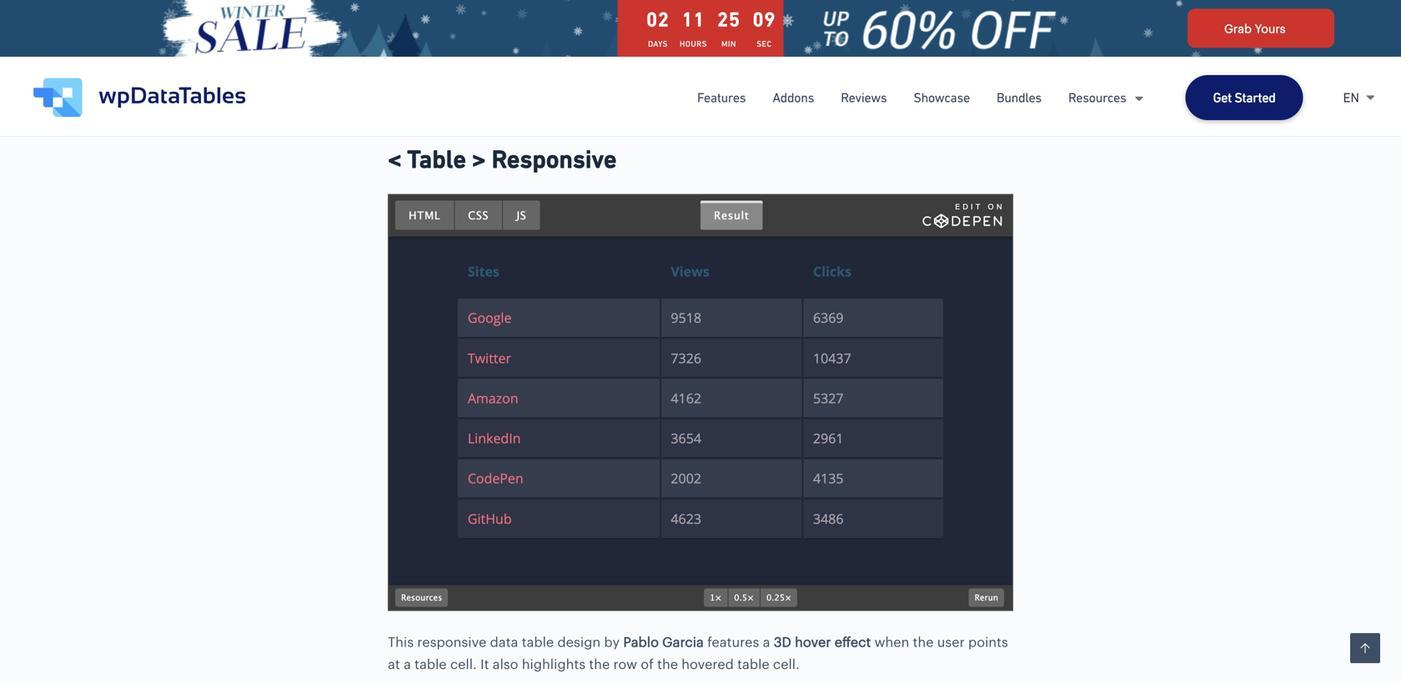 Task type: describe. For each thing, give the bounding box(es) containing it.
showcase
[[914, 90, 970, 105]]

the right of
[[658, 656, 678, 672]]

0 vertical spatial design
[[596, 84, 639, 99]]

get started
[[1214, 90, 1276, 105]]

scrolling
[[521, 42, 576, 57]]

grab yours link
[[1188, 9, 1335, 48]]

11
[[682, 8, 705, 31]]

hovered
[[682, 656, 734, 672]]

features link
[[698, 88, 746, 108]]

bundles link
[[997, 88, 1042, 108]]

through
[[579, 42, 630, 57]]

addons link
[[773, 88, 815, 108]]

row
[[614, 656, 637, 672]]

days
[[648, 39, 668, 49]]

when inside this helps users to avoid losing context when scrolling through data columns.
[[482, 42, 517, 57]]

get
[[1214, 90, 1232, 105]]

2 cell. from the left
[[773, 656, 800, 672]]

1 horizontal spatial caret image
[[1367, 94, 1375, 101]]

02
[[647, 8, 670, 31]]

bundles
[[997, 90, 1042, 105]]

tables,
[[500, 20, 543, 35]]

it
[[780, 84, 788, 99]]

when inside when the user points at a table cell. it also highlights the row of the hovered table cell.
[[875, 634, 910, 650]]

started
[[1235, 90, 1276, 105]]

hover
[[795, 634, 831, 650]]

1 vertical spatial design
[[558, 634, 601, 650]]

< table > responsive
[[388, 145, 617, 174]]

by
[[604, 634, 620, 650]]

data right the
[[415, 84, 443, 99]]

get started link
[[1186, 75, 1304, 120]]

the up min
[[711, 20, 732, 35]]

simple
[[550, 84, 592, 99]]

pablo
[[624, 634, 659, 650]]

this helps users to avoid losing context when scrolling through data columns.
[[388, 20, 976, 57]]

reviews
[[841, 90, 887, 105]]

0 vertical spatial also
[[792, 84, 817, 99]]

min
[[722, 39, 737, 49]]

this for helps
[[820, 20, 846, 35]]

en
[[1344, 90, 1360, 105]]

10
[[753, 8, 776, 31]]

>
[[472, 145, 486, 174]]

responsive
[[417, 634, 487, 650]]

3d
[[774, 634, 792, 650]]

<
[[388, 145, 402, 174]]

aside
[[670, 84, 704, 99]]

table down "responsive" at the left
[[415, 656, 447, 672]]

hours
[[680, 39, 707, 49]]

input
[[875, 84, 908, 99]]

table
[[407, 145, 466, 174]]

garcia
[[663, 634, 704, 650]]

sec
[[757, 39, 772, 49]]

features
[[708, 634, 760, 650]]

responsive
[[492, 145, 617, 174]]

reviews link
[[841, 88, 887, 108]]

also inside when the user points at a table cell. it also highlights the row of the hovered table cell.
[[493, 656, 519, 672]]

other
[[431, 20, 465, 35]]

this for responsive
[[388, 634, 414, 650]]

highlights
[[522, 656, 586, 672]]

0 horizontal spatial caret image
[[1135, 96, 1143, 101]]

on
[[691, 20, 708, 35]]

user
[[938, 634, 965, 650]]

25
[[718, 8, 741, 31]]

helps
[[849, 20, 884, 35]]

1 cell. from the left
[[450, 656, 477, 672]]



Task type: locate. For each thing, give the bounding box(es) containing it.
the
[[711, 20, 732, 35], [913, 634, 934, 650], [589, 656, 610, 672], [658, 656, 678, 672]]

1 horizontal spatial also
[[792, 84, 817, 99]]

cell. left "it"
[[450, 656, 477, 672]]

data
[[468, 20, 497, 35], [634, 42, 662, 57], [415, 84, 443, 99], [490, 634, 518, 650]]

a right has
[[508, 84, 516, 99]]

losing
[[388, 42, 427, 57]]

a inside when the user points at a table cell. it also highlights the row of the hovered table cell.
[[404, 656, 411, 672]]

has
[[483, 84, 505, 99]]

this
[[820, 20, 846, 35], [388, 634, 414, 650]]

data down the anchored
[[634, 42, 662, 57]]

0 horizontal spatial also
[[493, 656, 519, 672]]

and
[[642, 84, 666, 99]]

header
[[565, 20, 610, 35]]

when
[[482, 42, 517, 57], [875, 634, 910, 650]]

is
[[613, 20, 624, 35]]

addons
[[773, 90, 815, 105]]

the
[[388, 84, 412, 99]]

design
[[596, 84, 639, 99], [558, 634, 601, 650]]

wpdatatables logo image
[[33, 78, 246, 117]]

anchored
[[627, 20, 688, 35]]

0 vertical spatial when
[[482, 42, 517, 57]]

the data table has a very simple design and aside from texts, it also accepts input like emojis
[[388, 84, 979, 99]]

data right other
[[468, 20, 497, 35]]

0 horizontal spatial when
[[482, 42, 517, 57]]

cell. down 3d
[[773, 656, 800, 672]]

0 horizontal spatial this
[[388, 634, 414, 650]]

a left 3d
[[763, 634, 771, 650]]

1 vertical spatial this
[[388, 634, 414, 650]]

design left the 'by'
[[558, 634, 601, 650]]

column.
[[764, 20, 816, 35]]

like
[[912, 84, 934, 99]]

also
[[792, 84, 817, 99], [493, 656, 519, 672]]

unlike other data tables, its header is anchored on the first column.
[[388, 20, 816, 35]]

first
[[736, 20, 760, 35]]

cell.
[[450, 656, 477, 672], [773, 656, 800, 672]]

1 horizontal spatial cell.
[[773, 656, 800, 672]]

avoid
[[941, 20, 976, 35]]

this up at
[[388, 634, 414, 650]]

it
[[481, 656, 489, 672]]

features
[[698, 90, 746, 105]]

data right "responsive" at the left
[[490, 634, 518, 650]]

table up highlights
[[522, 634, 554, 650]]

this inside this helps users to avoid losing context when scrolling through data columns.
[[820, 20, 846, 35]]

0 horizontal spatial cell.
[[450, 656, 477, 672]]

1 horizontal spatial this
[[820, 20, 846, 35]]

design left and
[[596, 84, 639, 99]]

2 horizontal spatial a
[[763, 634, 771, 650]]

grab yours
[[1225, 22, 1286, 35]]

context
[[430, 42, 479, 57]]

this left helps
[[820, 20, 846, 35]]

0 vertical spatial a
[[508, 84, 516, 99]]

effect
[[835, 634, 871, 650]]

table
[[447, 84, 479, 99], [522, 634, 554, 650], [415, 656, 447, 672], [738, 656, 770, 672]]

yours
[[1255, 22, 1286, 35]]

table down features
[[738, 656, 770, 672]]

users
[[887, 20, 921, 35]]

also right it
[[792, 84, 817, 99]]

grab
[[1225, 22, 1252, 35]]

its
[[546, 20, 562, 35]]

when down the tables,
[[482, 42, 517, 57]]

when right effect
[[875, 634, 910, 650]]

the left 'user'
[[913, 634, 934, 650]]

1 vertical spatial a
[[763, 634, 771, 650]]

caret image right resources
[[1135, 96, 1143, 101]]

of
[[641, 656, 654, 672]]

unlike
[[388, 20, 427, 35]]

from
[[707, 84, 738, 99]]

columns.
[[665, 42, 724, 57]]

0 horizontal spatial a
[[404, 656, 411, 672]]

also right "it"
[[493, 656, 519, 672]]

to
[[925, 20, 938, 35]]

texts,
[[741, 84, 776, 99]]

resources
[[1069, 90, 1127, 105]]

the down the 'by'
[[589, 656, 610, 672]]

caret image right en
[[1367, 94, 1375, 101]]

when the user points at a table cell. it also highlights the row of the hovered table cell.
[[388, 634, 1009, 672]]

0 vertical spatial this
[[820, 20, 846, 35]]

table left has
[[447, 84, 479, 99]]

2 vertical spatial a
[[404, 656, 411, 672]]

a
[[508, 84, 516, 99], [763, 634, 771, 650], [404, 656, 411, 672]]

go to top image
[[1361, 643, 1371, 653]]

points
[[969, 634, 1009, 650]]

emojis
[[937, 84, 979, 99]]

accepts
[[821, 84, 872, 99]]

this responsive data table design by pablo garcia features a 3d hover effect
[[388, 634, 871, 650]]

1 vertical spatial when
[[875, 634, 910, 650]]

showcase link
[[914, 88, 970, 108]]

very
[[519, 84, 546, 99]]

1 horizontal spatial a
[[508, 84, 516, 99]]

caret image
[[1367, 94, 1375, 101], [1135, 96, 1143, 101]]

1 vertical spatial also
[[493, 656, 519, 672]]

at
[[388, 656, 400, 672]]

1 horizontal spatial when
[[875, 634, 910, 650]]

data inside this helps users to avoid losing context when scrolling through data columns.
[[634, 42, 662, 57]]

a right at
[[404, 656, 411, 672]]



Task type: vqa. For each thing, say whether or not it's contained in the screenshot.
avoid
yes



